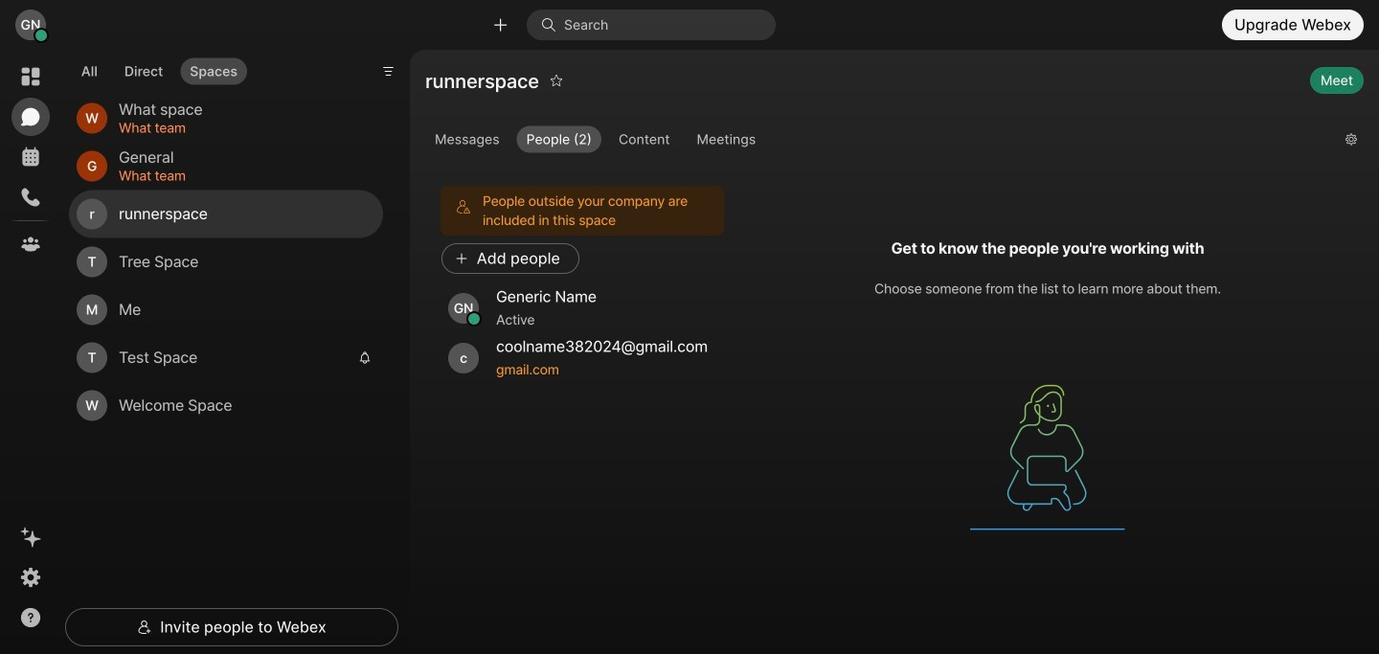 Task type: describe. For each thing, give the bounding box(es) containing it.
connect people image
[[491, 16, 510, 34]]

help image
[[19, 606, 42, 629]]

general list item
[[69, 142, 383, 190]]

wrapper image
[[454, 251, 469, 266]]

meetings image
[[19, 146, 42, 169]]

view space settings image
[[1345, 124, 1358, 155]]

tree space list item
[[69, 238, 383, 286]]

webex tab list
[[11, 57, 50, 263]]

test space, you will be notified of all new messages in this space list item
[[69, 334, 383, 382]]

what team element for the general list item
[[119, 165, 360, 186]]

active element
[[496, 308, 713, 331]]

what space list item
[[69, 94, 383, 142]]

me list item
[[69, 286, 383, 334]]



Task type: locate. For each thing, give the bounding box(es) containing it.
what team element for what space list item
[[119, 117, 360, 139]]

wrapper image
[[541, 17, 564, 33], [35, 29, 48, 42], [456, 199, 471, 215], [468, 312, 481, 326], [137, 620, 152, 635]]

tab list
[[67, 46, 252, 90]]

filter by image
[[381, 64, 396, 79]]

generic nameactive list item
[[433, 283, 728, 333]]

what team element
[[119, 117, 360, 139], [119, 165, 360, 186]]

1 what team element from the top
[[119, 117, 360, 139]]

settings image
[[19, 566, 42, 589]]

runnerspace list item
[[69, 190, 383, 238]]

dashboard image
[[19, 65, 42, 88]]

what team element inside what space list item
[[119, 117, 360, 139]]

add to favorites image
[[550, 65, 563, 96]]

calls image
[[19, 186, 42, 209]]

coolname382024@gmail.com list item
[[433, 333, 728, 383]]

what team element up runnerspace list item in the top left of the page
[[119, 165, 360, 186]]

messaging, has no new notifications image
[[19, 105, 42, 128]]

what's new image
[[19, 526, 42, 549]]

1 vertical spatial what team element
[[119, 165, 360, 186]]

wrapper image inside generic nameactive list item
[[468, 312, 481, 326]]

navigation
[[0, 50, 61, 654]]

you will be notified of all new messages in this space image
[[358, 351, 372, 365]]

welcome space list item
[[69, 382, 383, 430]]

what team element inside the general list item
[[119, 165, 360, 186]]

group
[[425, 126, 1330, 157]]

2 what team element from the top
[[119, 165, 360, 186]]

0 vertical spatial what team element
[[119, 117, 360, 139]]

teams, has no new notifications image
[[19, 233, 42, 256]]

what team element up the general list item
[[119, 117, 360, 139]]

you will be notified of all new messages in this space image
[[358, 351, 372, 365]]



Task type: vqa. For each thing, say whether or not it's contained in the screenshot.
the Meetings image
yes



